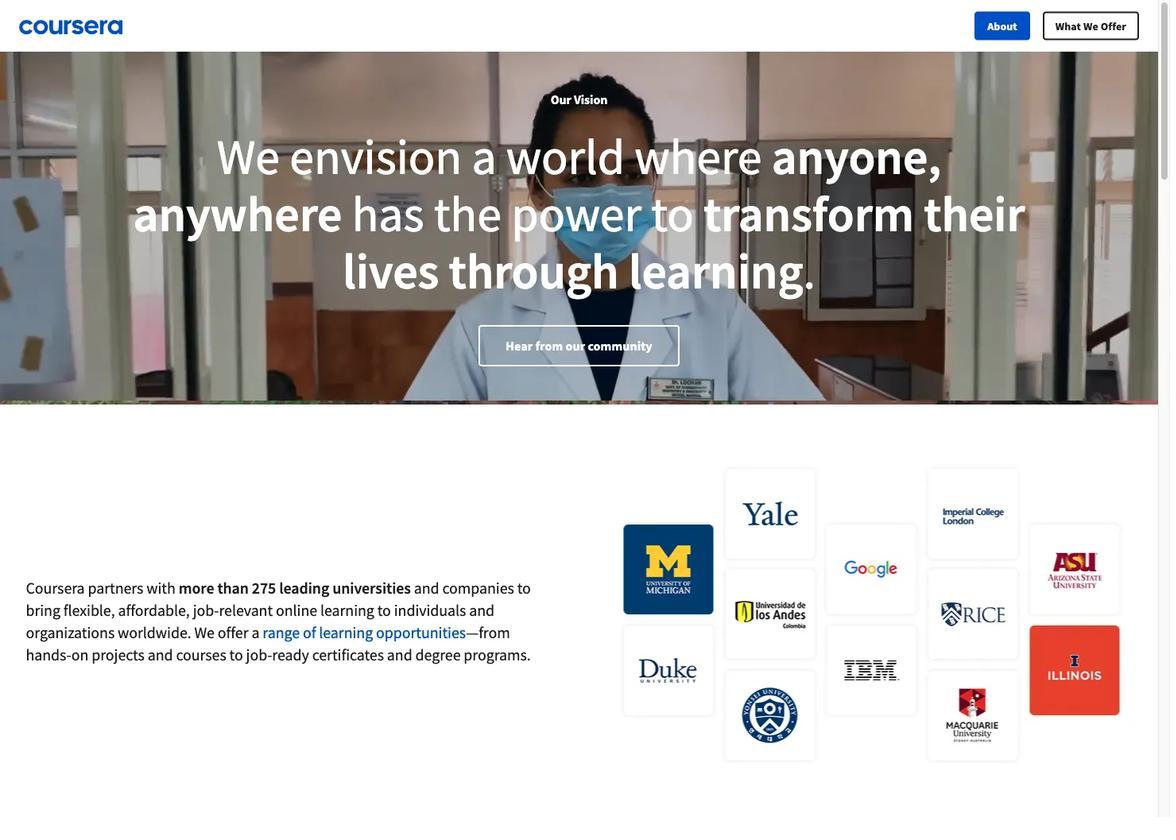 Task type: vqa. For each thing, say whether or not it's contained in the screenshot.
CHOOSE within the the "choose guided projects"
no



Task type: locate. For each thing, give the bounding box(es) containing it.
1 vertical spatial we
[[217, 126, 280, 188]]

2 horizontal spatial we
[[1084, 19, 1099, 33]]

from
[[536, 338, 563, 354]]

on
[[71, 645, 89, 665]]

job-
[[193, 601, 219, 620], [246, 645, 272, 665]]

1 horizontal spatial a
[[472, 126, 497, 188]]

bring
[[26, 601, 60, 620]]

courses
[[176, 645, 226, 665]]

more
[[179, 578, 214, 598]]

leading
[[279, 578, 330, 598]]

envision
[[290, 126, 462, 188]]

coursera logo image
[[19, 20, 123, 34]]

affordable,
[[118, 601, 190, 620]]

0 horizontal spatial a
[[252, 623, 260, 643]]

learning
[[629, 240, 804, 302], [321, 601, 375, 620], [319, 623, 373, 643]]

275
[[252, 578, 276, 598]]

ready
[[272, 645, 309, 665]]

programs.
[[464, 645, 531, 665]]

2 vertical spatial we
[[194, 623, 215, 643]]

with
[[147, 578, 176, 598]]

range of learning opportunities
[[263, 623, 466, 643]]

coursera partners image
[[611, 443, 1133, 788]]

individuals
[[394, 601, 466, 620]]

0 horizontal spatial job-
[[193, 601, 219, 620]]

power
[[512, 183, 642, 245]]

.
[[804, 240, 816, 302]]

hear
[[506, 338, 533, 354]]

our
[[551, 91, 572, 107]]

to
[[652, 183, 694, 245], [518, 578, 531, 598], [378, 601, 391, 620], [230, 645, 243, 665]]

1 vertical spatial a
[[252, 623, 260, 643]]

range of learning opportunities link
[[263, 623, 466, 643]]

coursera
[[26, 578, 85, 598]]

0 horizontal spatial we
[[194, 623, 215, 643]]

coursera partners with more than 275 leading universities
[[26, 578, 411, 598]]

opportunities
[[376, 623, 466, 643]]

we
[[1084, 19, 1099, 33], [217, 126, 280, 188], [194, 623, 215, 643]]

1 horizontal spatial job-
[[246, 645, 272, 665]]

community
[[588, 338, 653, 354]]

companies
[[443, 578, 514, 598]]

0 vertical spatial a
[[472, 126, 497, 188]]

relevant
[[219, 601, 273, 620]]

1 vertical spatial job-
[[246, 645, 272, 665]]

a
[[472, 126, 497, 188], [252, 623, 260, 643]]

job- down more in the bottom left of the page
[[193, 601, 219, 620]]

2 vertical spatial learning
[[319, 623, 373, 643]]

and
[[414, 578, 440, 598], [470, 601, 495, 620], [148, 645, 173, 665], [387, 645, 413, 665]]

job- down range
[[246, 645, 272, 665]]

job- inside and companies to bring flexible, affordable, job-relevant online learning to individuals and organizations worldwide. we offer a
[[193, 601, 219, 620]]

than
[[217, 578, 249, 598]]

and down companies
[[470, 601, 495, 620]]

0 vertical spatial learning
[[629, 240, 804, 302]]

to inside —from hands-on projects and courses to job-ready certificates and degree programs.
[[230, 645, 243, 665]]

learning inside 'transform their lives through learning'
[[629, 240, 804, 302]]

hear from our community button
[[479, 325, 680, 367]]

1 vertical spatial learning
[[321, 601, 375, 620]]

their
[[925, 183, 1026, 245]]

and down the opportunities
[[387, 645, 413, 665]]

0 vertical spatial job-
[[193, 601, 219, 620]]

has
[[352, 183, 424, 245]]

0 vertical spatial we
[[1084, 19, 1099, 33]]

about button
[[975, 12, 1031, 40]]



Task type: describe. For each thing, give the bounding box(es) containing it.
what we offer
[[1056, 19, 1127, 33]]

offer
[[1102, 19, 1127, 33]]

the
[[434, 183, 502, 245]]

job- inside —from hands-on projects and courses to job-ready certificates and degree programs.
[[246, 645, 272, 665]]

our
[[566, 338, 586, 354]]

anyone,
[[772, 126, 942, 188]]

transform their lives through learning
[[343, 183, 1026, 302]]

and companies to bring flexible, affordable, job-relevant online learning to individuals and organizations worldwide. we offer a
[[26, 578, 531, 643]]

about link
[[975, 12, 1031, 40]]

and down worldwide.
[[148, 645, 173, 665]]

what
[[1056, 19, 1082, 33]]

hear from our community
[[506, 338, 653, 354]]

transform
[[704, 183, 915, 245]]

has the power to
[[342, 183, 704, 245]]

certificates
[[312, 645, 384, 665]]

lives
[[343, 240, 439, 302]]

online
[[276, 601, 317, 620]]

what we offer button
[[1044, 12, 1140, 40]]

about
[[988, 19, 1018, 33]]

a inside and companies to bring flexible, affordable, job-relevant online learning to individuals and organizations worldwide. we offer a
[[252, 623, 260, 643]]

—from
[[466, 623, 510, 643]]

universities
[[333, 578, 411, 598]]

worldwide.
[[118, 623, 191, 643]]

where
[[635, 126, 762, 188]]

projects
[[92, 645, 145, 665]]

vision
[[574, 91, 608, 107]]

flexible,
[[64, 601, 115, 620]]

we envision a world where
[[217, 126, 772, 188]]

hands-
[[26, 645, 71, 665]]

anyone, anywhere
[[133, 126, 942, 245]]

offer
[[218, 623, 249, 643]]

world
[[507, 126, 625, 188]]

learning inside and companies to bring flexible, affordable, job-relevant online learning to individuals and organizations worldwide. we offer a
[[321, 601, 375, 620]]

of
[[303, 623, 316, 643]]

we inside button
[[1084, 19, 1099, 33]]

through
[[449, 240, 619, 302]]

1 horizontal spatial we
[[217, 126, 280, 188]]

range
[[263, 623, 300, 643]]

degree
[[416, 645, 461, 665]]

—from hands-on projects and courses to job-ready certificates and degree programs.
[[26, 623, 531, 665]]

organizations
[[26, 623, 115, 643]]

what we offer link
[[1044, 12, 1140, 40]]

and up the individuals
[[414, 578, 440, 598]]

we inside and companies to bring flexible, affordable, job-relevant online learning to individuals and organizations worldwide. we offer a
[[194, 623, 215, 643]]

anywhere
[[133, 183, 342, 245]]

our vision
[[551, 91, 608, 107]]

partners
[[88, 578, 143, 598]]



